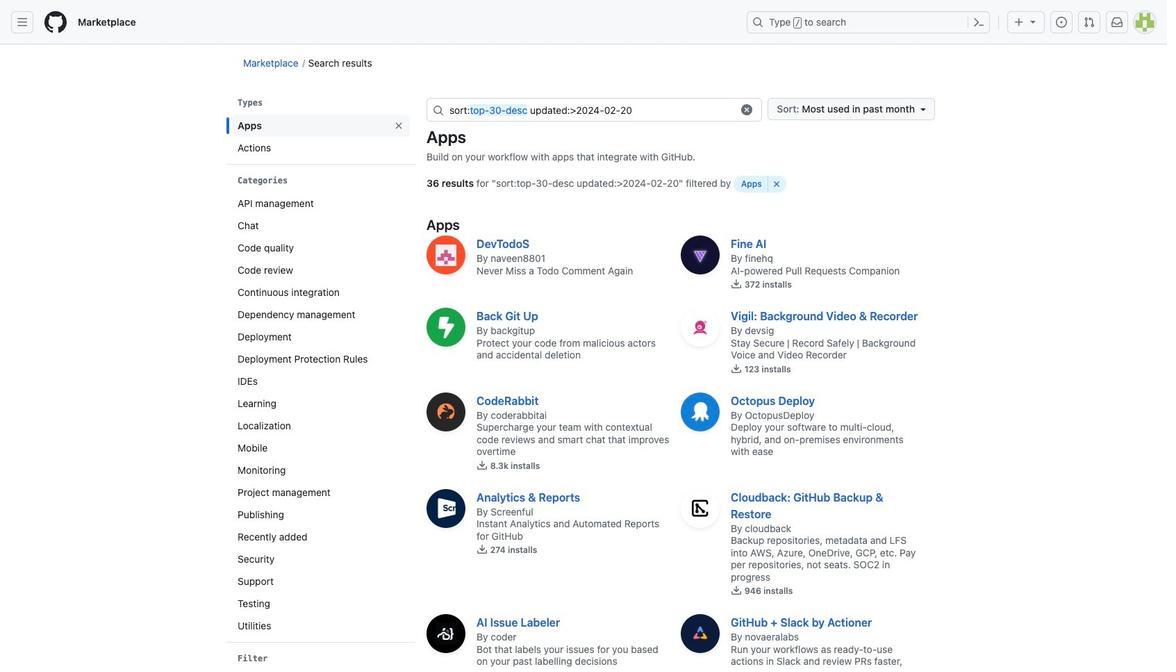 Task type: describe. For each thing, give the bounding box(es) containing it.
Search for apps and actions text field
[[450, 99, 733, 121]]

0 vertical spatial download image
[[731, 279, 742, 290]]

issue opened image
[[1056, 17, 1067, 28]]

2 vertical spatial download image
[[731, 585, 742, 596]]

x circle fill image
[[742, 104, 753, 115]]

remove type filter image
[[393, 120, 404, 131]]

notifications image
[[1112, 17, 1123, 28]]



Task type: vqa. For each thing, say whether or not it's contained in the screenshot.
the leftmost triangle down icon
yes



Task type: locate. For each thing, give the bounding box(es) containing it.
command palette image
[[974, 17, 985, 28]]

clear apps filter image
[[773, 180, 781, 188]]

0 horizontal spatial download image
[[477, 460, 488, 471]]

homepage image
[[44, 11, 67, 33]]

list
[[232, 115, 410, 159], [232, 192, 410, 637]]

1 list from the top
[[232, 115, 410, 159]]

2 list from the top
[[232, 192, 410, 637]]

triangle down image
[[1028, 16, 1039, 27]]

plus image
[[1014, 17, 1025, 28]]

triangle down image
[[918, 104, 929, 115]]

0 vertical spatial download image
[[731, 363, 742, 374]]

git pull request image
[[1084, 17, 1095, 28]]

1 vertical spatial download image
[[477, 544, 488, 555]]

1 horizontal spatial download image
[[731, 279, 742, 290]]

download image
[[731, 279, 742, 290], [477, 460, 488, 471]]

search image
[[433, 105, 444, 116]]

1 vertical spatial list
[[232, 192, 410, 637]]

1 vertical spatial download image
[[477, 460, 488, 471]]

download image
[[731, 363, 742, 374], [477, 544, 488, 555], [731, 585, 742, 596]]

0 vertical spatial list
[[232, 115, 410, 159]]



